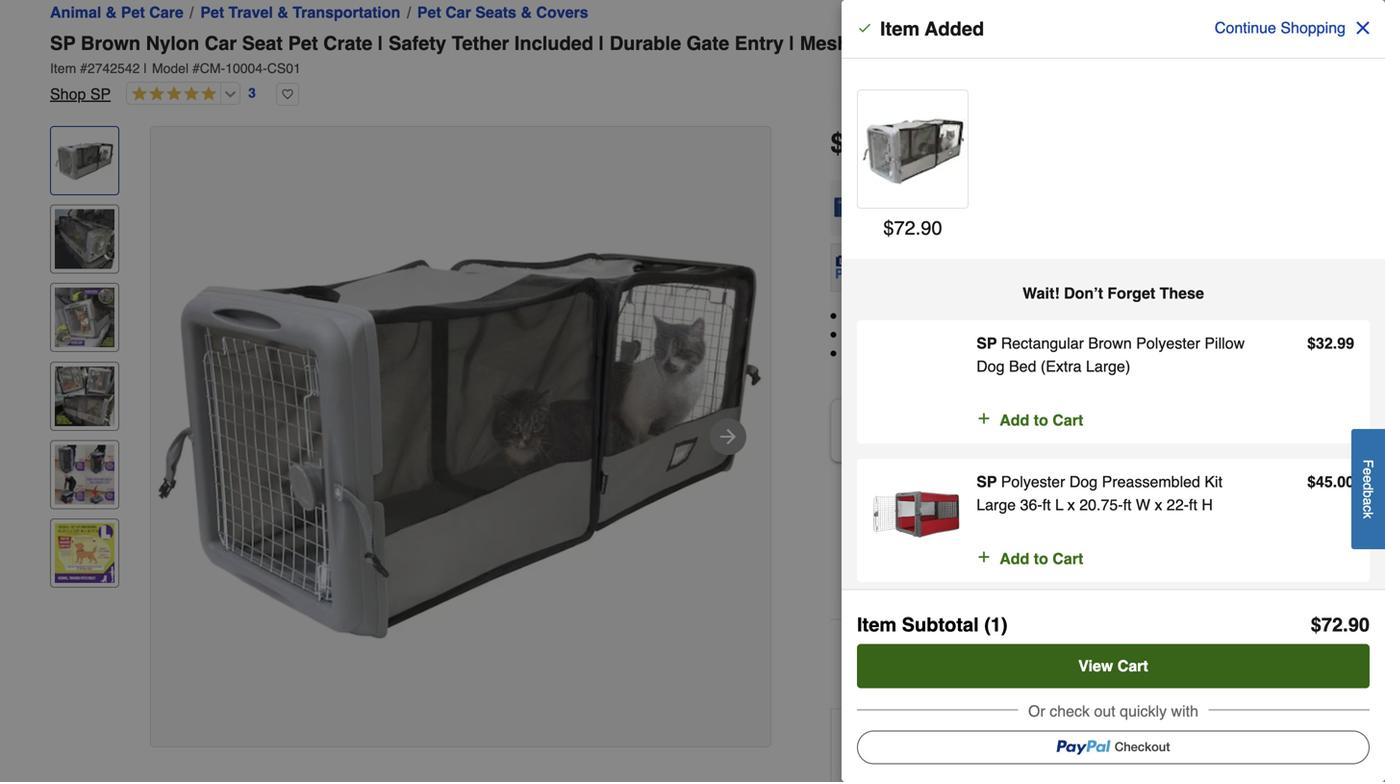 Task type: vqa. For each thing, say whether or not it's contained in the screenshot.
where
no



Task type: locate. For each thing, give the bounding box(es) containing it.
dec inside pickup ready by tue, dec 26 (est.)
[[921, 430, 942, 444]]

get it by fri, dec 22 (est.) up preassembled
[[1104, 430, 1237, 444]]

shopping
[[1281, 19, 1346, 37]]

cart up with
[[1173, 653, 1204, 670]]

$ 45 .00
[[1308, 473, 1355, 491]]

1 ft from the left
[[1043, 496, 1051, 514]]

your inside easy & free returns return your new, unused item in-store or ship it back to us free of charge.
[[945, 746, 972, 762]]

view
[[1079, 657, 1114, 675]]

dog
[[977, 358, 1005, 375], [1070, 473, 1098, 491]]

thu,
[[925, 544, 952, 560]]

by down delivery to 60639 at the right of page
[[909, 515, 925, 531]]

3
[[248, 85, 256, 101]]

panel
[[1106, 328, 1139, 343]]

(est.) right the 26
[[961, 430, 988, 444]]

plus image right orders
[[977, 548, 992, 567]]

0 vertical spatial add to cart button
[[977, 409, 1084, 432]]

for up each
[[972, 309, 988, 324]]

1 vertical spatial 72
[[895, 217, 916, 239]]

0 horizontal spatial x
[[1068, 496, 1076, 514]]

0 vertical spatial fri,
[[1150, 430, 1166, 444]]

1 vertical spatial it
[[897, 515, 906, 531]]

kit
[[1205, 473, 1223, 491]]

plus image for polyester dog preassembled kit large 36-ft l x 20.75-ft w x 22-ft h
[[977, 548, 992, 567]]

cart
[[1053, 411, 1084, 429], [1053, 550, 1084, 568], [1173, 653, 1204, 670], [1118, 657, 1149, 675]]

pickup
[[843, 409, 888, 425]]

to right the $79
[[1034, 550, 1049, 568]]

it up preassembled
[[1125, 430, 1131, 444]]

1 vertical spatial dog
[[1070, 473, 1098, 491]]

1 vertical spatial add to cart button
[[977, 548, 1084, 571]]

1 vertical spatial 90
[[921, 217, 943, 239]]

your down free
[[945, 746, 972, 762]]

1 vertical spatial of
[[1279, 746, 1291, 762]]

adjustable
[[919, 347, 980, 362]]

0 vertical spatial get
[[1104, 430, 1122, 444]]

1 vertical spatial car
[[205, 32, 237, 54]]

w
[[1137, 496, 1151, 514]]

dec left "28"
[[956, 544, 980, 560]]

by inside pickup ready by tue, dec 26 (est.)
[[880, 430, 892, 444]]

1 horizontal spatial 22
[[1193, 430, 1206, 444]]

item subtotal (1)
[[857, 614, 1008, 636]]

1 vertical spatial 22
[[982, 515, 997, 531]]

x right l
[[1068, 496, 1076, 514]]

sp down right
[[977, 334, 997, 352]]

0 horizontal spatial #
[[80, 61, 87, 76]]

to down "sides"
[[1139, 347, 1150, 362]]

5 stars image
[[127, 86, 217, 103]]

in right time
[[1027, 584, 1036, 598]]

&
[[106, 3, 117, 21], [277, 3, 289, 21], [521, 3, 532, 21], [991, 584, 999, 598], [936, 727, 946, 743]]

h
[[1202, 496, 1214, 514]]

add to cart
[[1000, 411, 1084, 429], [1000, 550, 1084, 568], [1120, 653, 1204, 670]]

(est.) up 'kit'
[[1209, 430, 1237, 444]]

item right the checkmark image
[[881, 18, 920, 40]]

to down "bed"
[[1034, 411, 1049, 429]]

animal & pet care
[[50, 3, 184, 21]]

a inside f e e d b a c k button
[[1361, 498, 1377, 505]]

add to cart up checkout
[[1000, 550, 1084, 568]]

0 horizontal spatial of
[[1120, 309, 1131, 324]]

model
[[152, 61, 189, 76]]

2 horizontal spatial (est.)
[[1209, 430, 1237, 444]]

0 horizontal spatial your
[[945, 746, 972, 762]]

2 vertical spatial 72
[[1322, 614, 1344, 636]]

back inside easy & free returns return your new, unused item in-store or ship it back to us free of charge.
[[1187, 746, 1216, 762]]

sp down 2742542
[[90, 85, 111, 103]]

| left model
[[144, 61, 147, 76]]

in left the
[[1021, 309, 1032, 324]]

dec down 60639 button
[[954, 515, 978, 531]]

when
[[922, 191, 954, 206]]

dec inside thu, dec 28 available for orders over $79 schedule delivery date & time in checkout
[[956, 544, 980, 560]]

in inside thu, dec 28 available for orders over $79 schedule delivery date & time in checkout
[[1027, 584, 1036, 598]]

0 horizontal spatial by
[[880, 430, 892, 444]]

learn
[[877, 210, 912, 225]]

sides
[[1143, 328, 1174, 343]]

get down delivery
[[871, 515, 894, 531]]

fri, up preassembled
[[1150, 430, 1166, 444]]

brown inside rectangular brown polyester pillow dog bed (extra large)
[[1089, 334, 1133, 352]]

2 horizontal spatial it
[[1177, 746, 1183, 762]]

2 # from the left
[[192, 61, 200, 76]]

add for 36-
[[1000, 550, 1030, 568]]

1 horizontal spatial brown
[[1089, 334, 1133, 352]]

for down mesh
[[1070, 347, 1086, 362]]

22 down large
[[982, 515, 997, 531]]

sp brown nylon car seat pet crate | safety tether included | durable gate entry | mesh panel sides | adjustable security leash item # 2742542 | model # cm-10004-cs01
[[50, 32, 1219, 76]]

large)
[[1087, 358, 1131, 375]]

entry
[[735, 32, 784, 54]]

e up b
[[1361, 475, 1377, 483]]

fri, inside the pickup option group
[[1150, 430, 1166, 444]]

security
[[984, 347, 1031, 362]]

for down thu,
[[921, 566, 935, 579]]

learn how button
[[877, 208, 940, 227]]

checkmark image
[[857, 20, 873, 36]]

2 vertical spatial add to cart button
[[989, 636, 1336, 688]]

added
[[925, 18, 985, 40]]

continue shopping button
[[1203, 6, 1386, 50]]

0 horizontal spatial get
[[871, 515, 894, 531]]

2 horizontal spatial 90
[[1349, 614, 1370, 636]]

car left seats
[[446, 3, 471, 21]]

0 vertical spatial item
[[881, 18, 920, 40]]

1 horizontal spatial #
[[192, 61, 200, 76]]

#
[[80, 61, 87, 76], [192, 61, 200, 76]]

quickly
[[1120, 703, 1167, 720]]

& inside thu, dec 28 available for orders over $79 schedule delivery date & time in checkout
[[991, 584, 999, 598]]

0 horizontal spatial a
[[897, 309, 905, 324]]

add right view
[[1120, 653, 1150, 670]]

0 vertical spatial polyester
[[1137, 334, 1201, 352]]

e
[[1361, 468, 1377, 475], [1361, 475, 1377, 483]]

1 horizontal spatial dog
[[1070, 473, 1098, 491]]

pet left travel
[[200, 3, 224, 21]]

0 horizontal spatial (est.)
[[961, 430, 988, 444]]

dec left the 26
[[921, 430, 942, 444]]

0 vertical spatial add
[[1000, 411, 1030, 429]]

plus image
[[977, 409, 992, 428], [977, 548, 992, 567]]

0 horizontal spatial ft
[[1043, 496, 1051, 514]]

on left eligible at the top right
[[1103, 191, 1118, 206]]

add to cart button up quickly
[[989, 636, 1336, 688]]

2 plus image from the top
[[977, 548, 992, 567]]

minus image
[[847, 653, 866, 672]]

pet left care
[[121, 3, 145, 21]]

5 title image from the top
[[55, 445, 115, 505]]

2 vertical spatial add to cart
[[1120, 653, 1204, 670]]

dog inside rectangular brown polyester pillow dog bed (extra large)
[[977, 358, 1005, 375]]

2 vertical spatial add
[[1120, 653, 1150, 670]]

2 horizontal spatial a
[[1361, 498, 1377, 505]]

by left tue,
[[880, 430, 892, 444]]

view cart
[[1079, 657, 1149, 675]]

car up "cm-" on the left top of the page
[[205, 32, 237, 54]]

# right model
[[192, 61, 200, 76]]

of right free
[[1279, 746, 1291, 762]]

travel
[[229, 3, 273, 21]]

d
[[1361, 483, 1377, 490]]

cm-
[[200, 61, 225, 76]]

36-
[[1021, 496, 1043, 514]]

2 title image from the top
[[55, 209, 115, 269]]

dec
[[921, 430, 942, 444], [1170, 430, 1190, 444], [954, 515, 978, 531], [956, 544, 980, 560]]

f e e d b a c k
[[1361, 460, 1377, 519]]

2 x from the left
[[1155, 496, 1163, 514]]

& left time
[[991, 584, 999, 598]]

brown inside sp brown nylon car seat pet crate | safety tether included | durable gate entry | mesh panel sides | adjustable security leash item # 2742542 | model # cm-10004-cs01
[[81, 32, 141, 54]]

add to cart button down "bed"
[[977, 409, 1084, 432]]

pet
[[121, 3, 145, 21], [200, 3, 224, 21], [417, 3, 441, 21], [288, 32, 318, 54]]

2 vertical spatial a
[[1361, 498, 1377, 505]]

get it by fri, dec 22 (est.) down 60639 button
[[871, 515, 1035, 531]]

1 vertical spatial brown
[[1089, 334, 1133, 352]]

your down truck
[[1211, 328, 1237, 343]]

28
[[983, 544, 998, 560]]

for inside thu, dec 28 available for orders over $79 schedule delivery date & time in checkout
[[921, 566, 935, 579]]

& inside easy & free returns return your new, unused item in-store or ship it back to us free of charge.
[[936, 727, 946, 743]]

item for item added
[[881, 18, 920, 40]]

store
[[1099, 746, 1129, 762]]

add to cart button up time
[[977, 548, 1084, 571]]

& left free
[[936, 727, 946, 743]]

add down "bed"
[[1000, 411, 1030, 429]]

shop sp
[[50, 85, 111, 103]]

security
[[1082, 32, 1158, 54]]

on inside $69.26 when you choose 5% savings on eligible purchases every day. learn how
[[1103, 191, 1118, 206]]

durable down 'creates'
[[846, 328, 893, 343]]

on
[[1103, 191, 1118, 206], [961, 328, 976, 343]]

brown up large)
[[1089, 334, 1133, 352]]

add to cart up quickly
[[1120, 653, 1204, 670]]

polyester down car
[[1137, 334, 1201, 352]]

your up "sides"
[[1135, 309, 1161, 324]]

32
[[1317, 334, 1334, 352]]

0 horizontal spatial back
[[1058, 309, 1087, 324]]

0 vertical spatial get it by fri, dec 22 (est.)
[[1104, 430, 1237, 444]]

1 plus image from the top
[[977, 409, 992, 428]]

right
[[992, 309, 1018, 324]]

2 vertical spatial item
[[857, 614, 897, 636]]

1 horizontal spatial fri,
[[1150, 430, 1166, 444]]

pillow
[[1205, 334, 1245, 352]]

item inside sp brown nylon car seat pet crate | safety tether included | durable gate entry | mesh panel sides | adjustable security leash item # 2742542 | model # cm-10004-cs01
[[50, 61, 76, 76]]

rectangular
[[1002, 334, 1085, 352]]

item down "schedule"
[[857, 614, 897, 636]]

transportation
[[293, 3, 401, 21]]

1 horizontal spatial back
[[1187, 746, 1216, 762]]

0 horizontal spatial 90
[[883, 128, 913, 159]]

2 vertical spatial it
[[1177, 746, 1183, 762]]

0 vertical spatial 72
[[846, 128, 876, 159]]

0 vertical spatial durable
[[610, 32, 682, 54]]

rectangular brown polyester pillow dog bed (extra large)
[[977, 334, 1245, 375]]

pet down pet travel & transportation link
[[288, 32, 318, 54]]

title image
[[55, 131, 115, 191], [55, 209, 115, 269], [55, 288, 115, 348], [55, 366, 115, 426], [55, 445, 115, 505], [55, 524, 115, 583]]

for
[[972, 309, 988, 324], [1070, 347, 1086, 362], [921, 566, 935, 579]]

every
[[1234, 191, 1267, 206]]

0 horizontal spatial on
[[961, 328, 976, 343]]

ft left w
[[1124, 496, 1132, 514]]

seats
[[476, 3, 517, 21]]

it inside easy & free returns return your new, unused item in-store or ship it back to us free of charge.
[[1177, 746, 1183, 762]]

1 vertical spatial add to cart
[[1000, 550, 1084, 568]]

e up "d"
[[1361, 468, 1377, 475]]

it right 'ship' at the bottom of page
[[1177, 746, 1183, 762]]

& right travel
[[277, 3, 289, 21]]

add for bed
[[1000, 411, 1030, 429]]

by up preassembled
[[1134, 430, 1147, 444]]

item up shop
[[50, 61, 76, 76]]

gate
[[897, 328, 923, 343]]

1 # from the left
[[80, 61, 87, 76]]

1 horizontal spatial get
[[1104, 430, 1122, 444]]

time
[[1002, 584, 1024, 598]]

1 horizontal spatial your
[[1135, 309, 1161, 324]]

clipping
[[1090, 347, 1135, 362]]

free
[[1252, 746, 1276, 762]]

of inside creates a cozy cove for right in the back seat of your car or truck durable gate entry on each side plus mesh panel sides keep your pet in view includes an adjustable security leash for clipping to a harness
[[1120, 309, 1131, 324]]

2 vertical spatial in
[[1027, 584, 1036, 598]]

2 vertical spatial your
[[945, 746, 972, 762]]

0 horizontal spatial polyester
[[1002, 473, 1066, 491]]

0 vertical spatial it
[[1125, 430, 1131, 444]]

sp down 'animal'
[[50, 32, 76, 54]]

polyester inside polyester dog preassembled kit large 36-ft l x 20.75-ft w x 22-ft h
[[1002, 473, 1066, 491]]

dog up the 20.75-
[[1070, 473, 1098, 491]]

on down cove
[[961, 328, 976, 343]]

cove
[[940, 309, 968, 324]]

or left 'ship' at the bottom of page
[[1133, 746, 1145, 762]]

0 vertical spatial product image
[[862, 98, 966, 202]]

fri, up thu,
[[929, 515, 950, 531]]

0 vertical spatial of
[[1120, 309, 1131, 324]]

these
[[1160, 284, 1205, 302]]

or up "keep"
[[1187, 309, 1199, 324]]

date
[[966, 584, 988, 598]]

harness
[[1165, 347, 1213, 362]]

tue,
[[895, 430, 918, 444]]

0 horizontal spatial dog
[[977, 358, 1005, 375]]

polyester up 36-
[[1002, 473, 1066, 491]]

brown up 2742542
[[81, 32, 141, 54]]

of up "panel"
[[1120, 309, 1131, 324]]

back up mesh
[[1058, 309, 1087, 324]]

0 horizontal spatial car
[[205, 32, 237, 54]]

get it by fri, dec 22 (est.) inside the pickup option group
[[1104, 430, 1237, 444]]

(est.) down 36-
[[1001, 515, 1035, 531]]

0 vertical spatial on
[[1103, 191, 1118, 206]]

add to cart button for 36-
[[977, 548, 1084, 571]]

1 horizontal spatial 90
[[921, 217, 943, 239]]

1 horizontal spatial ft
[[1124, 496, 1132, 514]]

in right pet
[[1263, 328, 1274, 343]]

add right "28"
[[1000, 550, 1030, 568]]

|
[[378, 32, 383, 54], [599, 32, 605, 54], [790, 32, 795, 54], [968, 32, 974, 54], [144, 61, 147, 76]]

a up k
[[1361, 498, 1377, 505]]

eligible
[[1122, 191, 1164, 206]]

ft left "h"
[[1190, 496, 1198, 514]]

1 vertical spatial durable
[[846, 328, 893, 343]]

in
[[1021, 309, 1032, 324], [1263, 328, 1274, 343], [1027, 584, 1036, 598]]

ft left l
[[1043, 496, 1051, 514]]

chat invite button image
[[1298, 712, 1357, 770]]

0 horizontal spatial durable
[[610, 32, 682, 54]]

a down "sides"
[[1154, 347, 1162, 362]]

preassembled
[[1103, 473, 1201, 491]]

cart right view
[[1118, 657, 1149, 675]]

1 horizontal spatial a
[[1154, 347, 1162, 362]]

0 horizontal spatial get it by fri, dec 22 (est.)
[[871, 515, 1035, 531]]

add to cart for ft
[[1000, 550, 1084, 568]]

to inside easy & free returns return your new, unused item in-store or ship it back to us free of charge.
[[1219, 746, 1231, 762]]

0 vertical spatial car
[[446, 3, 471, 21]]

1 horizontal spatial x
[[1155, 496, 1163, 514]]

car inside sp brown nylon car seat pet crate | safety tether included | durable gate entry | mesh panel sides | adjustable security leash item # 2742542 | model # cm-10004-cs01
[[205, 32, 237, 54]]

back left us
[[1187, 746, 1216, 762]]

1 vertical spatial or
[[1133, 746, 1145, 762]]

# up shop sp
[[80, 61, 87, 76]]

22 inside the pickup option group
[[1193, 430, 1206, 444]]

item for item subtotal (1)
[[857, 614, 897, 636]]

1 horizontal spatial on
[[1103, 191, 1118, 206]]

1 vertical spatial your
[[1211, 328, 1237, 343]]

free
[[950, 727, 978, 743]]

l
[[1056, 496, 1064, 514]]

durable up item number 2 7 4 2 5 4 2 and model number c m - 1 0 0 0 4 - c s 0 1 element at the top
[[610, 32, 682, 54]]

c
[[1361, 505, 1377, 512]]

1 vertical spatial item
[[50, 61, 76, 76]]

2 horizontal spatial 72
[[1322, 614, 1344, 636]]

it down delivery
[[897, 515, 906, 531]]

to left us
[[1219, 746, 1231, 762]]

1 horizontal spatial car
[[446, 3, 471, 21]]

pet up safety
[[417, 3, 441, 21]]

schedule
[[871, 584, 919, 598]]

dec up preassembled
[[1170, 430, 1190, 444]]

a
[[897, 309, 905, 324], [1154, 347, 1162, 362], [1361, 498, 1377, 505]]

durable
[[610, 32, 682, 54], [846, 328, 893, 343]]

1 vertical spatial add
[[1000, 550, 1030, 568]]

plus image for rectangular brown polyester pillow dog bed (extra large)
[[977, 409, 992, 428]]

1 vertical spatial product image
[[873, 471, 962, 559]]

side
[[1013, 328, 1037, 343]]

cozy
[[908, 309, 936, 324]]

1 horizontal spatial for
[[972, 309, 988, 324]]

heart outline image
[[276, 83, 299, 106]]

don't
[[1064, 284, 1104, 302]]

1 vertical spatial get
[[871, 515, 894, 531]]

1 horizontal spatial of
[[1279, 746, 1291, 762]]

1 x from the left
[[1068, 496, 1076, 514]]

a up gate
[[897, 309, 905, 324]]

product image
[[862, 98, 966, 202], [873, 471, 962, 559]]

brown for sp
[[81, 32, 141, 54]]

1 horizontal spatial or
[[1187, 309, 1199, 324]]

0 vertical spatial plus image
[[977, 409, 992, 428]]

safety
[[389, 32, 447, 54]]

6 title image from the top
[[55, 524, 115, 583]]

1 vertical spatial on
[[961, 328, 976, 343]]

care
[[149, 3, 184, 21]]

get up polyester dog preassembled kit large 36-ft l x 20.75-ft w x 22-ft h
[[1104, 430, 1122, 444]]

x right w
[[1155, 496, 1163, 514]]

dog down each
[[977, 358, 1005, 375]]

add to cart down "bed"
[[1000, 411, 1084, 429]]



Task type: describe. For each thing, give the bounding box(es) containing it.
2 ft from the left
[[1124, 496, 1132, 514]]

over
[[976, 566, 1001, 579]]

1 vertical spatial for
[[1070, 347, 1086, 362]]

pet inside sp brown nylon car seat pet crate | safety tether included | durable gate entry | mesh panel sides | adjustable security leash item # 2742542 | model # cm-10004-cs01
[[288, 32, 318, 54]]

durable inside sp brown nylon car seat pet crate | safety tether included | durable gate entry | mesh panel sides | adjustable security leash item # 2742542 | model # cm-10004-cs01
[[610, 32, 682, 54]]

0 horizontal spatial 22
[[982, 515, 997, 531]]

cart up checkout
[[1053, 550, 1084, 568]]

delivery
[[923, 584, 962, 598]]

keep
[[1178, 328, 1207, 343]]

out
[[1095, 703, 1116, 720]]

4 title image from the top
[[55, 366, 115, 426]]

panel
[[855, 32, 906, 54]]

return
[[901, 746, 942, 762]]

savings
[[1054, 191, 1100, 206]]

1 horizontal spatial (est.)
[[1001, 515, 1035, 531]]

for for cozy
[[972, 309, 988, 324]]

view cart button
[[857, 644, 1370, 689]]

99
[[1338, 334, 1355, 352]]

checkout
[[1039, 584, 1088, 598]]

nylon
[[146, 32, 199, 54]]

tether
[[452, 32, 509, 54]]

b
[[1361, 490, 1377, 498]]

or check out quickly with
[[1029, 703, 1199, 720]]

to left 60639 button
[[920, 485, 931, 501]]

.00
[[1334, 473, 1355, 491]]

add to cart for (extra
[[1000, 411, 1084, 429]]

wait! don't forget these
[[1023, 284, 1205, 302]]

2 vertical spatial $ 72 . 90
[[1312, 614, 1370, 636]]

arrow right image
[[717, 425, 740, 448]]

thu, dec 28 available for orders over $79 schedule delivery date & time in checkout
[[871, 544, 1088, 598]]

(extra
[[1041, 358, 1082, 375]]

pickup ready by tue, dec 26 (est.)
[[843, 409, 988, 444]]

1 e from the top
[[1361, 468, 1377, 475]]

crate
[[324, 32, 373, 54]]

with
[[1172, 703, 1199, 720]]

1 vertical spatial a
[[1154, 347, 1162, 362]]

plus
[[1041, 328, 1066, 343]]

each
[[980, 328, 1009, 343]]

gate
[[687, 32, 730, 54]]

animal & pet care link
[[50, 1, 184, 24]]

60639
[[935, 485, 972, 501]]

or inside creates a cozy cove for right in the back seat of your car or truck durable gate entry on each side plus mesh panel sides keep your pet in view includes an adjustable security leash for clipping to a harness
[[1187, 309, 1199, 324]]

dog inside polyester dog preassembled kit large 36-ft l x 20.75-ft w x 22-ft h
[[1070, 473, 1098, 491]]

ship
[[1148, 746, 1173, 762]]

26
[[945, 430, 958, 444]]

pet car seats & covers link
[[417, 1, 589, 24]]

1 vertical spatial fri,
[[929, 515, 950, 531]]

durable inside creates a cozy cove for right in the back seat of your car or truck durable gate entry on each side plus mesh panel sides keep your pet in view includes an adjustable security leash for clipping to a harness
[[846, 328, 893, 343]]

f
[[1361, 460, 1377, 468]]

| left the mesh
[[790, 32, 795, 54]]

& right seats
[[521, 3, 532, 21]]

| right crate
[[378, 32, 383, 54]]

sp up large
[[977, 473, 997, 491]]

get inside the pickup option group
[[1104, 430, 1122, 444]]

Stepper number input field with increment and decrement buttons number field
[[883, 636, 937, 690]]

1 vertical spatial get it by fri, dec 22 (est.)
[[871, 515, 1035, 531]]

creates a cozy cove for right in the back seat of your car or truck durable gate entry on each side plus mesh panel sides keep your pet in view includes an adjustable security leash for clipping to a harness
[[846, 309, 1305, 362]]

it inside the pickup option group
[[1125, 430, 1131, 444]]

$69.26 when you choose 5% savings on eligible purchases every day. learn how
[[877, 191, 1295, 225]]

forget
[[1108, 284, 1156, 302]]

close image
[[1354, 18, 1373, 38]]

0 horizontal spatial 72
[[846, 128, 876, 159]]

animal
[[50, 3, 101, 21]]

continue
[[1215, 19, 1277, 37]]

1 vertical spatial in
[[1263, 328, 1274, 343]]

45
[[1317, 473, 1334, 491]]

for for 28
[[921, 566, 935, 579]]

truck filled image
[[844, 484, 862, 502]]

easy
[[901, 727, 933, 743]]

sides
[[912, 32, 963, 54]]

(est.) inside pickup ready by tue, dec 26 (est.)
[[961, 430, 988, 444]]

continue shopping
[[1215, 19, 1346, 37]]

0 vertical spatial $ 72 . 90
[[831, 128, 913, 159]]

day.
[[1270, 191, 1295, 206]]

0 vertical spatial your
[[1135, 309, 1161, 324]]

leash
[[1034, 347, 1066, 362]]

new,
[[975, 746, 1003, 762]]

polyester dog preassembled kit large 36-ft l x 20.75-ft w x 22-ft h
[[977, 473, 1223, 514]]

item number 2 7 4 2 5 4 2 and model number c m - 1 0 0 0 4 - c s 0 1 element
[[50, 59, 1336, 78]]

ready
[[843, 430, 877, 444]]

0 vertical spatial 90
[[883, 128, 913, 159]]

| right sides
[[968, 32, 974, 54]]

cs01
[[267, 61, 301, 76]]

how
[[915, 210, 940, 225]]

cart inside button
[[1118, 657, 1149, 675]]

1 title image from the top
[[55, 131, 115, 191]]

cart down (extra
[[1053, 411, 1084, 429]]

2 horizontal spatial by
[[1134, 430, 1147, 444]]

pickup option group
[[823, 391, 1343, 470]]

pet car seats & covers
[[417, 3, 589, 21]]

delivery to 60639
[[867, 485, 972, 501]]

charge.
[[901, 766, 946, 781]]

to inside creates a cozy cove for right in the back seat of your car or truck durable gate entry on each side plus mesh panel sides keep your pet in view includes an adjustable security leash for clipping to a harness
[[1139, 347, 1150, 362]]

add to cart button for bed
[[977, 409, 1084, 432]]

sp inside sp brown nylon car seat pet crate | safety tether included | durable gate entry | mesh panel sides | adjustable security leash item # 2742542 | model # cm-10004-cs01
[[50, 32, 76, 54]]

creates
[[846, 309, 893, 324]]

1 horizontal spatial by
[[909, 515, 925, 531]]

3 ft from the left
[[1190, 496, 1198, 514]]

polyester inside rectangular brown polyester pillow dog bed (extra large)
[[1137, 334, 1201, 352]]

2 e from the top
[[1361, 475, 1377, 483]]

choose
[[983, 191, 1027, 206]]

shop
[[50, 85, 86, 103]]

k
[[1361, 512, 1377, 519]]

check
[[1050, 703, 1090, 720]]

0 vertical spatial a
[[897, 309, 905, 324]]

entry
[[927, 328, 957, 343]]

brown for rectangular
[[1089, 334, 1133, 352]]

2 vertical spatial 90
[[1349, 614, 1370, 636]]

1 vertical spatial $ 72 . 90
[[884, 217, 943, 239]]

wait!
[[1023, 284, 1060, 302]]

60639 button
[[935, 481, 972, 505]]

in-
[[1084, 746, 1099, 762]]

3 title image from the top
[[55, 288, 115, 348]]

delivery
[[867, 485, 916, 501]]

2742542
[[87, 61, 140, 76]]

on inside creates a cozy cove for right in the back seat of your car or truck durable gate entry on each side plus mesh panel sides keep your pet in view includes an adjustable security leash for clipping to a harness
[[961, 328, 976, 343]]

orders
[[938, 566, 973, 579]]

truck
[[1203, 309, 1232, 324]]

car
[[1165, 309, 1183, 324]]

0 horizontal spatial it
[[897, 515, 906, 531]]

lowes pay logo image
[[833, 252, 871, 281]]

or inside easy & free returns return your new, unused item in-store or ship it back to us free of charge.
[[1133, 746, 1145, 762]]

back inside creates a cozy cove for right in the back seat of your car or truck durable gate entry on each side plus mesh panel sides keep your pet in view includes an adjustable security leash for clipping to a harness
[[1058, 309, 1087, 324]]

pet travel & transportation
[[200, 3, 401, 21]]

the
[[1036, 309, 1054, 324]]

view
[[1278, 328, 1305, 343]]

to right view cart
[[1155, 653, 1169, 670]]

includes
[[846, 347, 896, 362]]

us
[[1234, 746, 1249, 762]]

| right included
[[599, 32, 605, 54]]

included
[[515, 32, 594, 54]]

2 horizontal spatial your
[[1211, 328, 1237, 343]]

seat
[[242, 32, 283, 54]]

1 horizontal spatial 72
[[895, 217, 916, 239]]

(1)
[[985, 614, 1008, 636]]

of inside easy & free returns return your new, unused item in-store or ship it back to us free of charge.
[[1279, 746, 1291, 762]]

0 vertical spatial in
[[1021, 309, 1032, 324]]

f e e d b a c k button
[[1352, 429, 1386, 549]]

seat
[[1090, 309, 1116, 324]]

& right 'animal'
[[106, 3, 117, 21]]



